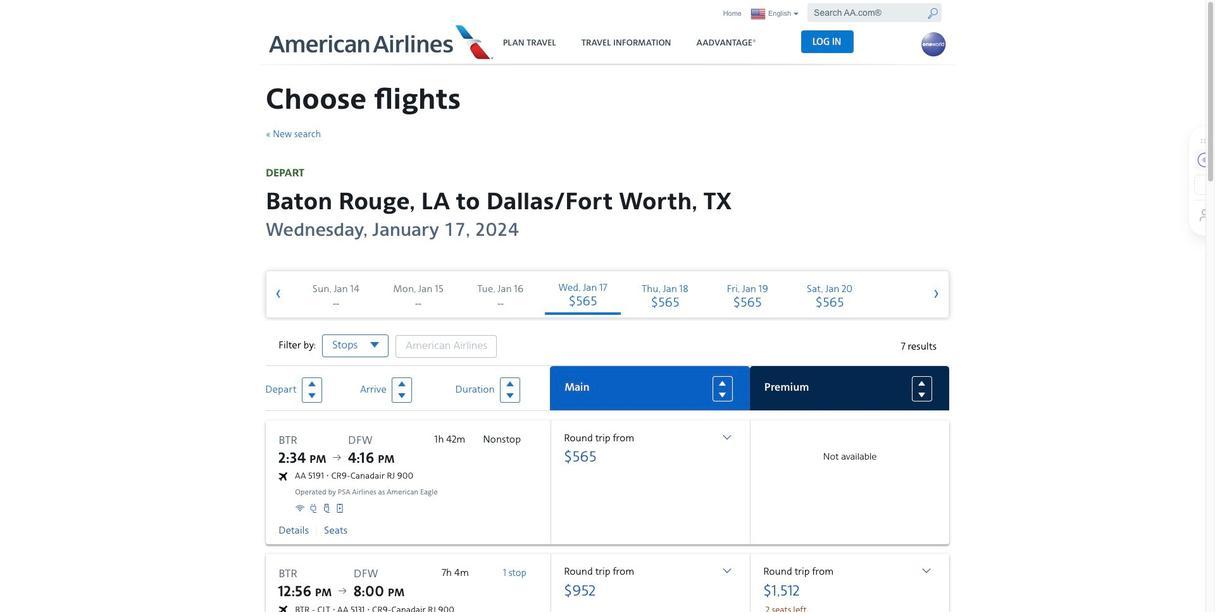 Task type: locate. For each thing, give the bounding box(es) containing it.
american airlines - homepage image
[[269, 24, 495, 59]]

one world image
[[921, 32, 946, 57]]

Search AA.com® search field
[[808, 3, 942, 22]]

pipe image
[[309, 527, 324, 537]]

status
[[901, 338, 937, 352]]

sorting options group
[[265, 366, 950, 411]]



Task type: vqa. For each thing, say whether or not it's contained in the screenshot.
bottommost "photo"
no



Task type: describe. For each thing, give the bounding box(es) containing it.
medium image
[[927, 5, 939, 20]]



